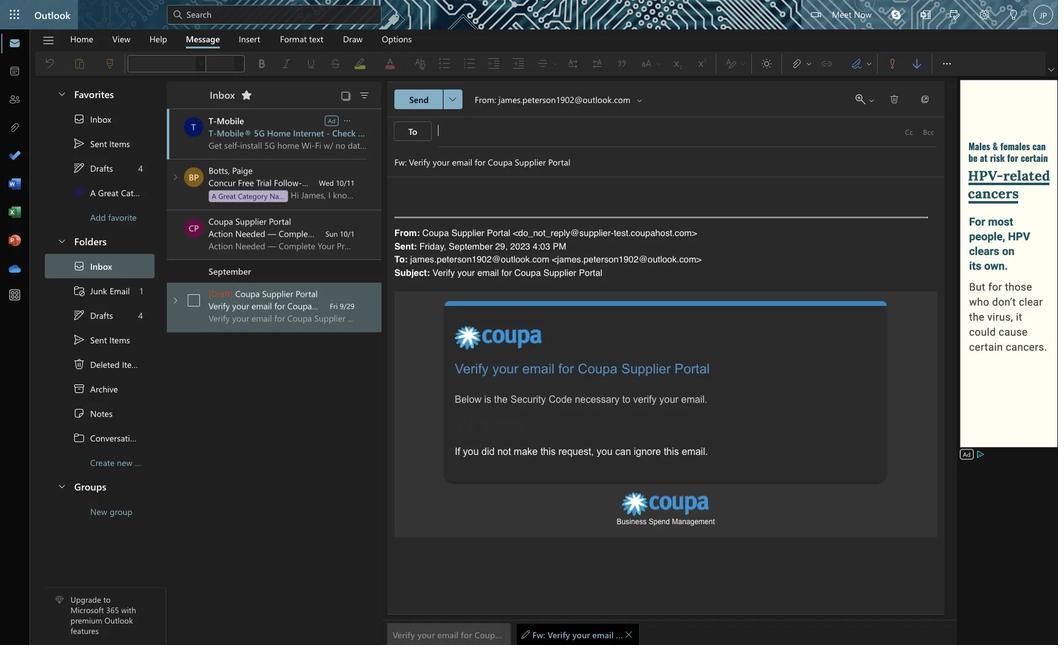 Task type: vqa. For each thing, say whether or not it's contained in the screenshot.
the "Outlook.com"
no



Task type: locate. For each thing, give the bounding box(es) containing it.
2  inbox from the top
[[73, 260, 112, 272]]

 inside  
[[806, 60, 813, 68]]

Select a conversation checkbox
[[184, 168, 209, 187], [184, 291, 209, 311]]

 drafts inside tree
[[73, 309, 113, 322]]

verify your email for coupa supplier portal button
[[387, 624, 560, 646]]

 button
[[355, 87, 374, 104]]

0 vertical spatial drafts
[[90, 162, 113, 174]]

 junk email
[[73, 285, 130, 297]]

1 vertical spatial 
[[73, 358, 85, 371]]

0 horizontal spatial this
[[541, 446, 556, 457]]

1 horizontal spatial this
[[664, 446, 679, 457]]


[[625, 631, 633, 639]]

1 select a conversation checkbox from the top
[[184, 168, 209, 187]]

1  from the top
[[73, 137, 85, 150]]

 button
[[237, 85, 256, 105]]

outlook banner
[[0, 0, 1059, 31]]

 right  
[[890, 95, 900, 104]]

fri 9/29
[[330, 301, 355, 311]]

tab list inside 743816 application
[[61, 29, 422, 48]]

1 vertical spatial coupa image
[[622, 493, 710, 517]]

2 vertical spatial to
[[103, 595, 111, 605]]

1 vertical spatial to
[[623, 394, 631, 405]]

september up [draft]
[[209, 266, 251, 277]]

items up  tree item
[[109, 138, 130, 149]]

10/11
[[336, 178, 355, 188]]

To text field
[[438, 125, 900, 139]]

your
[[458, 267, 475, 278], [232, 300, 249, 312], [493, 361, 519, 376], [660, 394, 679, 405], [418, 629, 435, 641], [573, 629, 590, 641]]

select a conversation checkbox right 1 on the left top of the page
[[184, 291, 209, 311]]

0 vertical spatial  tree item
[[45, 107, 155, 131]]

 right send button at top
[[449, 96, 457, 103]]

 down "jp" image
[[1049, 67, 1055, 73]]

 inside "folders" 'tree item'
[[57, 236, 67, 246]]

drafts down  junk email
[[90, 310, 113, 321]]

send
[[409, 94, 429, 105]]

drafts up  tree item
[[90, 162, 113, 174]]

 down favorites
[[73, 113, 85, 125]]

2  from the top
[[170, 296, 180, 306]]

 button left select a conversation icon
[[170, 296, 180, 306]]

select a conversation checkbox for concur free trial follow-up
[[184, 168, 209, 187]]

 sent items inside tree
[[73, 334, 130, 346]]

4 up  a great category name
[[138, 162, 143, 174]]

1 vertical spatial drafts
[[90, 310, 113, 321]]

0 vertical spatial verify your email for coupa supplier portal
[[209, 300, 370, 312]]

0 horizontal spatial to
[[103, 595, 111, 605]]

1  inbox from the top
[[73, 113, 111, 125]]

1 horizontal spatial category
[[238, 191, 268, 201]]

 button left botts, paige icon at top
[[170, 172, 180, 182]]

0 horizontal spatial 
[[449, 96, 457, 103]]

check
[[332, 127, 356, 139]]

1 4 from the top
[[138, 162, 143, 174]]

 right 
[[868, 97, 876, 104]]

1 vertical spatial home
[[267, 127, 291, 139]]

0 horizontal spatial ad
[[328, 117, 336, 125]]

get right and
[[449, 228, 462, 239]]

 tree item down the junk at the left top
[[45, 303, 155, 328]]

 inside tree
[[73, 309, 85, 322]]

botts, paige concur free trial follow-up wed 10/11
[[209, 165, 355, 188]]

743816
[[455, 414, 525, 437]]

 tree item down favorites
[[45, 107, 155, 131]]

t- for mobile®
[[209, 127, 217, 139]]


[[812, 10, 821, 20]]

inbox inside tree
[[90, 261, 112, 272]]

 button
[[1046, 64, 1057, 76]]

inbox inside 'favorites' tree
[[90, 113, 111, 125]]

 up 
[[73, 358, 85, 371]]

your left 10/1
[[318, 228, 335, 239]]


[[921, 10, 931, 20]]

 left folders
[[57, 236, 67, 246]]

left-rail-appbar navigation
[[2, 29, 27, 284]]

2  from the top
[[73, 260, 85, 272]]

2 horizontal spatial to
[[623, 394, 631, 405]]

great up "add favorite" at the top
[[98, 187, 119, 198]]

items inside 'favorites' tree
[[109, 138, 130, 149]]

sent
[[90, 138, 107, 149], [90, 334, 107, 346]]

 inbox
[[73, 113, 111, 125], [73, 260, 112, 272]]

 for  dropdown button on the top of page
[[941, 58, 954, 70]]

 sent items inside 'favorites' tree
[[73, 137, 130, 150]]

2  tree item from the top
[[45, 303, 155, 328]]

 tree item
[[45, 107, 155, 131], [45, 254, 155, 279]]

1 horizontal spatial great
[[218, 191, 236, 201]]

1 vertical spatial outlook
[[104, 615, 133, 626]]

 sent items
[[73, 137, 130, 150], [73, 334, 130, 346]]

0 vertical spatial 
[[170, 172, 180, 182]]

options button
[[373, 29, 421, 48]]


[[73, 187, 85, 199]]

1 t- from the top
[[209, 115, 217, 126]]

september
[[449, 241, 493, 252], [209, 266, 251, 277]]

Select a conversation checkbox
[[184, 218, 209, 238]]

 right 
[[866, 60, 873, 68]]

0 horizontal spatial outlook
[[34, 8, 71, 21]]

category up favorite
[[121, 187, 156, 198]]

0 vertical spatial ad
[[328, 117, 336, 125]]

home right 5g
[[267, 127, 291, 139]]

sent inside tree
[[90, 334, 107, 346]]

folders tree item
[[45, 230, 155, 254]]

 inside dropdown button
[[449, 96, 457, 103]]

history
[[142, 432, 169, 444]]

select a conversation checkbox left paige
[[184, 168, 209, 187]]

1 vertical spatial t-
[[209, 127, 217, 139]]

inbox inside inbox 
[[210, 88, 235, 101]]

1 horizontal spatial outlook
[[104, 615, 133, 626]]

files image
[[9, 122, 21, 134]]

drafts for 
[[90, 310, 113, 321]]

 left select a conversation icon
[[170, 296, 180, 306]]

inbox down favorites "tree item"
[[90, 113, 111, 125]]

home up clipboard group
[[70, 33, 93, 44]]

from: up sent:
[[395, 228, 420, 238]]

did
[[482, 446, 495, 457]]

 right  on the right top of page
[[806, 60, 813, 68]]

0 horizontal spatial home
[[70, 33, 93, 44]]

to right profile
[[363, 228, 371, 239]]

 drafts down the junk at the left top
[[73, 309, 113, 322]]

1  tree item from the top
[[45, 156, 155, 180]]

email inside button
[[438, 629, 459, 641]]

0 vertical spatial inbox
[[210, 88, 235, 101]]

 for first  tree item from the top of the 743816 application
[[73, 113, 85, 125]]

home inside message list list box
[[267, 127, 291, 139]]

 for concur free trial follow-up
[[170, 172, 180, 182]]

to inside message list list box
[[363, 228, 371, 239]]

0 vertical spatial 
[[73, 113, 85, 125]]

 button right font size text box at the top left of page
[[235, 55, 245, 72]]

t- down t-mobile
[[209, 127, 217, 139]]

get left paid
[[374, 228, 387, 239]]

september inside heading
[[209, 266, 251, 277]]

wed
[[319, 178, 334, 188]]

options
[[382, 33, 412, 44]]


[[198, 60, 205, 68], [236, 60, 244, 68], [806, 60, 813, 68], [866, 60, 873, 68], [57, 89, 67, 98], [636, 97, 644, 104], [868, 97, 876, 104], [57, 236, 67, 246], [57, 481, 67, 491]]

 button left favorites
[[51, 82, 72, 105]]

to inside upgrade to microsoft 365 with premium outlook features
[[103, 595, 111, 605]]

1 horizontal spatial ad
[[963, 450, 971, 459]]

 inside popup button
[[1049, 67, 1055, 73]]

1 vertical spatial september
[[209, 266, 251, 277]]

1 vertical spatial  button
[[170, 296, 180, 306]]

1 vertical spatial your
[[318, 228, 335, 239]]

 inbox inside 'favorites' tree
[[73, 113, 111, 125]]

2 t- from the top
[[209, 127, 217, 139]]

portal inside verify your email for coupa supplier portal button
[[537, 629, 560, 641]]

t mobile image
[[184, 117, 203, 137]]

 inbox inside tree
[[73, 260, 112, 272]]

to:
[[395, 254, 408, 265]]

jp image
[[1034, 5, 1054, 25]]

 tree item up the junk at the left top
[[45, 254, 155, 279]]


[[856, 95, 866, 104]]

verify
[[634, 394, 657, 405]]

items inside  deleted items
[[122, 359, 143, 370]]

1 vertical spatial items
[[109, 334, 130, 346]]

1 horizontal spatial from:
[[475, 94, 496, 105]]

1 sent from the top
[[90, 138, 107, 149]]

2 vertical spatial items
[[122, 359, 143, 370]]

a inside  a great category name
[[90, 187, 96, 198]]

 button left groups
[[51, 475, 72, 498]]

0 vertical spatial 
[[941, 58, 954, 70]]

0 vertical spatial from:
[[475, 94, 496, 105]]

you left can
[[597, 446, 613, 457]]

 tree item
[[45, 131, 155, 156], [45, 328, 155, 352]]

 up  tree item
[[73, 334, 85, 346]]


[[73, 162, 85, 174], [73, 309, 85, 322]]

profile
[[337, 228, 361, 239]]

t-mobile® 5g home internet - check your home's eligibility
[[209, 127, 445, 139]]

 inside popup button
[[342, 116, 352, 126]]

0 horizontal spatial 
[[73, 358, 85, 371]]

 button left folders
[[51, 230, 72, 252]]

0 vertical spatial t-
[[209, 115, 217, 126]]

1 drafts from the top
[[90, 162, 113, 174]]

1 vertical spatial  inbox
[[73, 260, 112, 272]]

management
[[672, 518, 715, 526]]

2  tree item from the top
[[45, 328, 155, 352]]

conversation
[[90, 432, 140, 444]]

0 vertical spatial  tree item
[[45, 131, 155, 156]]

0 vertical spatial 
[[1049, 67, 1055, 73]]

 left groups
[[57, 481, 67, 491]]

2 4 from the top
[[138, 310, 143, 321]]

 button
[[882, 90, 907, 109]]

you right if on the bottom of the page
[[463, 446, 479, 457]]

ad up -
[[328, 117, 336, 125]]

1 vertical spatial  tree item
[[45, 328, 155, 352]]

 drafts up the ""
[[73, 162, 113, 174]]

0 vertical spatial  drafts
[[73, 162, 113, 174]]

items up  deleted items
[[109, 334, 130, 346]]

1 vertical spatial ad
[[963, 450, 971, 459]]

 up 
[[73, 260, 85, 272]]

to inside reading pane main content
[[623, 394, 631, 405]]

1 vertical spatial 
[[170, 296, 180, 306]]

1 vertical spatial 
[[73, 309, 85, 322]]

0 vertical spatial september
[[449, 241, 493, 252]]

from: right  dropdown button
[[475, 94, 496, 105]]

1  from the top
[[73, 113, 85, 125]]

your inside from: coupa supplier portal <do_not_reply@supplier-test.coupahost.com> sent: friday, september 29, 2023 4:03 pm to: james.peterson1902@outlook.com <james.peterson1902@outlook.com> subject: verify your email for coupa supplier portal
[[458, 267, 475, 278]]

1 vertical spatial inbox
[[90, 113, 111, 125]]

4 inside tree
[[138, 310, 143, 321]]

0 horizontal spatial category
[[121, 187, 156, 198]]

 button down message button
[[196, 55, 206, 72]]

1 horizontal spatial to
[[363, 228, 371, 239]]

1 horizontal spatial 
[[941, 58, 954, 70]]

1 vertical spatial 
[[73, 260, 85, 272]]

 inside tree item
[[73, 358, 85, 371]]

from: inside from: coupa supplier portal <do_not_reply@supplier-test.coupahost.com> sent: friday, september 29, 2023 4:03 pm to: james.peterson1902@outlook.com <james.peterson1902@outlook.com> subject: verify your email for coupa supplier portal
[[395, 228, 420, 238]]

to left verify
[[623, 394, 631, 405]]

to right upgrade
[[103, 595, 111, 605]]

0 vertical spatial 
[[890, 95, 900, 104]]

category down free
[[238, 191, 268, 201]]

cp
[[189, 222, 199, 234]]

 for  popup button on the right top of page
[[1049, 67, 1055, 73]]

 up to text field
[[636, 97, 644, 104]]


[[1010, 10, 1019, 20]]

 right font size text box at the top left of page
[[236, 60, 244, 68]]

meet now
[[832, 8, 872, 20]]

excel image
[[9, 207, 21, 219]]

name left botts, paige icon at top
[[158, 187, 181, 198]]

0 vertical spatial  inbox
[[73, 113, 111, 125]]

spend
[[649, 518, 670, 526]]

email. right verify
[[682, 394, 708, 405]]

sent up  tree item
[[90, 334, 107, 346]]

 button inside favorites "tree item"
[[51, 82, 72, 105]]


[[73, 285, 85, 297]]

business spend management
[[617, 518, 715, 526]]

inbox left 
[[210, 88, 235, 101]]

1 horizontal spatial you
[[597, 446, 613, 457]]

for
[[502, 267, 512, 278], [274, 300, 285, 312], [559, 361, 574, 376], [461, 629, 472, 641], [616, 629, 628, 641]]

0 vertical spatial 
[[73, 137, 85, 150]]

Search for email, meetings, files and more. field
[[185, 8, 374, 20]]

premium features image
[[55, 596, 64, 605]]

 up check
[[342, 116, 352, 126]]

0 vertical spatial select a conversation checkbox
[[184, 168, 209, 187]]

1 vertical spatial 4
[[138, 310, 143, 321]]

 left favorites
[[57, 89, 67, 98]]

2 sent from the top
[[90, 334, 107, 346]]

great down concur
[[218, 191, 236, 201]]

1 horizontal spatial name
[[270, 191, 289, 201]]

1 horizontal spatial your
[[358, 127, 376, 139]]

sent down favorites "tree item"
[[90, 138, 107, 149]]

friday,
[[420, 241, 446, 252]]

 button
[[755, 54, 779, 74]]

 conversation history
[[73, 432, 169, 444]]

0 horizontal spatial your
[[318, 228, 335, 239]]

tree containing 
[[45, 254, 169, 475]]

your
[[358, 127, 376, 139], [318, 228, 335, 239]]

 sent items down favorites "tree item"
[[73, 137, 130, 150]]

2 select a conversation checkbox from the top
[[184, 291, 209, 311]]

0 vertical spatial  tree item
[[45, 156, 155, 180]]

0 horizontal spatial september
[[209, 266, 251, 277]]

ad left the set your advertising preferences icon on the bottom right of the page
[[963, 450, 971, 459]]


[[1049, 67, 1055, 73], [449, 96, 457, 103]]

select a conversation checkbox containing bp
[[184, 168, 209, 187]]

743816 application
[[0, 0, 1059, 646]]

basic text group
[[128, 52, 714, 76]]

coupa
[[209, 216, 233, 227], [423, 228, 449, 238], [515, 267, 541, 278], [235, 288, 260, 299], [288, 300, 312, 312], [578, 361, 618, 376], [475, 629, 500, 641], [630, 629, 655, 641]]

0 vertical spatial email.
[[682, 394, 708, 405]]

0 vertical spatial to
[[363, 228, 371, 239]]

 up the ""
[[73, 162, 85, 174]]

 notes
[[73, 407, 113, 420]]

features
[[71, 626, 99, 636]]

 tree item down favorites "tree item"
[[45, 131, 155, 156]]

 inside from: james.peterson1902@outlook.com 
[[636, 97, 644, 104]]

bp
[[189, 172, 199, 183]]


[[887, 58, 899, 70]]

1 vertical spatial 
[[342, 116, 352, 126]]

 inside 'favorites' tree
[[73, 162, 85, 174]]

0 vertical spatial home
[[70, 33, 93, 44]]

 inside tree
[[73, 260, 85, 272]]

0 horizontal spatial 
[[342, 116, 352, 126]]

 deleted items
[[73, 358, 143, 371]]

 tree item for 
[[45, 156, 155, 180]]

a down concur
[[212, 191, 216, 201]]

 drafts inside 'favorites' tree
[[73, 162, 113, 174]]

coupa supplier portal image
[[184, 218, 204, 238]]

4 down 1 on the left top of the page
[[138, 310, 143, 321]]

0 vertical spatial  sent items
[[73, 137, 130, 150]]

cc button
[[900, 122, 919, 142]]

sent:
[[395, 241, 417, 252]]

to for 743816
[[623, 394, 631, 405]]

-
[[327, 127, 330, 139]]

coupa image
[[455, 326, 543, 350], [622, 493, 710, 517]]

0 horizontal spatial great
[[98, 187, 119, 198]]

home button
[[61, 29, 102, 48]]

portal
[[269, 216, 291, 227], [487, 228, 511, 238], [579, 267, 603, 278], [296, 288, 318, 299], [348, 300, 370, 312], [675, 361, 710, 376], [537, 629, 560, 641], [692, 629, 715, 641]]

1  sent items from the top
[[73, 137, 130, 150]]

 left botts, paige icon at top
[[170, 172, 180, 182]]

home
[[70, 33, 93, 44], [267, 127, 291, 139]]

1 vertical spatial  tree item
[[45, 303, 155, 328]]

 button inside groups tree item
[[51, 475, 72, 498]]

mobile®
[[217, 127, 252, 139]]

 inbox up the junk at the left top
[[73, 260, 112, 272]]

2 vertical spatial inbox
[[90, 261, 112, 272]]

2  from the top
[[73, 309, 85, 322]]

2  sent items from the top
[[73, 334, 130, 346]]

 inside button
[[890, 95, 900, 104]]

1 vertical spatial email.
[[682, 446, 708, 457]]

 inside tree
[[73, 334, 85, 346]]

name down follow-
[[270, 191, 289, 201]]

 tree item
[[45, 426, 169, 450]]

your right check
[[358, 127, 376, 139]]

email inside message list list box
[[252, 300, 272, 312]]

 left font size text box at the top left of page
[[198, 60, 205, 68]]

2 vertical spatial verify your email for coupa supplier portal
[[393, 629, 560, 641]]

 down 
[[73, 309, 85, 322]]

0 horizontal spatial get
[[374, 228, 387, 239]]


[[241, 89, 253, 101]]

drafts inside tree
[[90, 310, 113, 321]]

 button
[[196, 55, 206, 72], [235, 55, 245, 72], [51, 82, 72, 105], [51, 230, 72, 252], [51, 475, 72, 498]]

4 for 
[[138, 162, 143, 174]]

drafts for 
[[90, 162, 113, 174]]

 tree item
[[45, 377, 155, 401]]

this right ignore
[[664, 446, 679, 457]]

 tree item
[[45, 180, 181, 205]]

0 vertical spatial items
[[109, 138, 130, 149]]

1 get from the left
[[374, 228, 387, 239]]

1 horizontal spatial coupa image
[[622, 493, 710, 517]]

 inside  
[[868, 97, 876, 104]]

 button for groups
[[51, 475, 72, 498]]

a right the ""
[[90, 187, 96, 198]]

great inside message list list box
[[218, 191, 236, 201]]

1 vertical spatial verify your email for coupa supplier portal
[[455, 361, 710, 376]]

bcc
[[924, 127, 935, 137]]

 inbox down favorites
[[73, 113, 111, 125]]

1 horizontal spatial a
[[212, 191, 216, 201]]

inbox up  junk email
[[90, 261, 112, 272]]

0 vertical spatial  button
[[170, 172, 180, 182]]

1 vertical spatial  tree item
[[45, 254, 155, 279]]

tab list
[[61, 29, 422, 48]]

1 vertical spatial from:
[[395, 228, 420, 238]]

 
[[851, 58, 873, 70]]

1 vertical spatial 
[[73, 334, 85, 346]]

 tree item
[[45, 156, 155, 180], [45, 303, 155, 328]]

 inbox for second  tree item from the top
[[73, 260, 112, 272]]

is
[[485, 394, 492, 405]]

tree
[[45, 254, 169, 475]]

now
[[854, 8, 872, 20]]

1 horizontal spatial home
[[267, 127, 291, 139]]

<do_not_reply@supplier-
[[513, 228, 614, 238]]

2 drafts from the top
[[90, 310, 113, 321]]

inbox for second  tree item from the top
[[90, 261, 112, 272]]

 tree item up the ""
[[45, 156, 155, 180]]

1 vertical spatial sent
[[90, 334, 107, 346]]

1 vertical spatial select a conversation checkbox
[[184, 291, 209, 311]]

0 horizontal spatial you
[[463, 446, 479, 457]]

1  from the top
[[73, 162, 85, 174]]

0 horizontal spatial name
[[158, 187, 181, 198]]

0 vertical spatial sent
[[90, 138, 107, 149]]

this right make
[[541, 446, 556, 457]]

1  drafts from the top
[[73, 162, 113, 174]]

2  from the top
[[73, 334, 85, 346]]

september down discovered
[[449, 241, 493, 252]]

2023
[[510, 241, 531, 252]]

1 vertical spatial 
[[449, 96, 457, 103]]

10/1
[[340, 229, 355, 239]]

 button inside "folders" 'tree item'
[[51, 230, 72, 252]]

outlook right premium on the bottom
[[104, 615, 133, 626]]

t- right t
[[209, 115, 217, 126]]

 button
[[941, 0, 970, 31]]

outlook up ''
[[34, 8, 71, 21]]

1 horizontal spatial 
[[890, 95, 900, 104]]

tab list containing home
[[61, 29, 422, 48]]

0 vertical spatial 
[[73, 162, 85, 174]]

2  button from the top
[[170, 296, 180, 306]]

1 horizontal spatial 
[[1049, 67, 1055, 73]]

bcc button
[[919, 122, 939, 142]]

1  from the top
[[170, 172, 180, 182]]

 right  button
[[941, 58, 954, 70]]

0 vertical spatial outlook
[[34, 8, 71, 21]]

create new folder tree item
[[45, 450, 157, 475]]

1  button from the top
[[170, 172, 180, 182]]

eligibility
[[409, 127, 445, 139]]

 inside 'favorites' tree
[[73, 113, 85, 125]]

4 inside 'favorites' tree
[[138, 162, 143, 174]]

0 vertical spatial 4
[[138, 162, 143, 174]]

 for 
[[73, 162, 85, 174]]

 inside dropdown button
[[941, 58, 954, 70]]

 tree item
[[45, 352, 155, 377]]

Font size text field
[[206, 56, 234, 71]]

 up the ""
[[73, 137, 85, 150]]

1 vertical spatial  sent items
[[73, 334, 130, 346]]

1 horizontal spatial get
[[449, 228, 462, 239]]

1 vertical spatial  drafts
[[73, 309, 113, 322]]

verify your email for coupa supplier portal
[[209, 300, 370, 312], [455, 361, 710, 376], [393, 629, 560, 641]]

2  drafts from the top
[[73, 309, 113, 322]]

 tree item up deleted
[[45, 328, 155, 352]]

drafts inside 'favorites' tree
[[90, 162, 113, 174]]

fri
[[330, 301, 338, 311]]

email. right ignore
[[682, 446, 708, 457]]

items right deleted
[[122, 359, 143, 370]]

 sent items up  tree item
[[73, 334, 130, 346]]



Task type: describe. For each thing, give the bounding box(es) containing it.
0 vertical spatial james.peterson1902@outlook.com
[[499, 94, 631, 105]]

sun
[[326, 229, 338, 239]]

premium
[[71, 615, 102, 626]]

ignore
[[634, 446, 661, 457]]

from: for coupa
[[395, 228, 420, 238]]

your inside message list list box
[[232, 300, 249, 312]]

draw
[[343, 33, 363, 44]]

supplier inside button
[[502, 629, 534, 641]]

<james.peterson1902@outlook.com>
[[552, 254, 702, 265]]

 button
[[881, 54, 905, 74]]

 
[[791, 58, 813, 70]]

with
[[121, 605, 136, 616]]

test.coupahost.com>
[[614, 228, 697, 238]]

cc
[[906, 127, 913, 137]]

create new folder
[[90, 457, 157, 468]]

select a conversation image
[[188, 295, 200, 307]]

sent inside 'favorites' tree
[[90, 138, 107, 149]]

a inside list box
[[212, 191, 216, 201]]

category inside message list list box
[[238, 191, 268, 201]]

up
[[302, 177, 313, 188]]

 for  popup button
[[342, 116, 352, 126]]

verify inside button
[[393, 629, 415, 641]]

below
[[455, 394, 482, 405]]

format
[[280, 33, 307, 44]]


[[851, 58, 863, 70]]

 button
[[36, 30, 61, 51]]

new
[[117, 457, 133, 468]]

ad inside message list list box
[[328, 117, 336, 125]]

 button
[[338, 87, 355, 104]]

concur
[[209, 177, 236, 188]]

people image
[[9, 94, 21, 106]]

september heading
[[167, 260, 382, 283]]

word image
[[9, 179, 21, 191]]

2 get from the left
[[449, 228, 462, 239]]

 for second  tree item from the top
[[73, 260, 85, 272]]

draw button
[[334, 29, 372, 48]]

message list list box
[[167, 109, 506, 645]]

for inside button
[[461, 629, 472, 641]]

name inside  a great category name
[[158, 187, 181, 198]]

 button
[[911, 0, 941, 31]]


[[341, 91, 352, 102]]


[[73, 407, 85, 420]]

Font text field
[[128, 56, 196, 71]]

september inside from: coupa supplier portal <do_not_reply@supplier-test.coupahost.com> sent: friday, september 29, 2023 4:03 pm to: james.peterson1902@outlook.com <james.peterson1902@outlook.com> subject: verify your email for coupa supplier portal
[[449, 241, 493, 252]]

new group tree item
[[45, 500, 155, 524]]

needed
[[235, 228, 265, 239]]

favorites tree
[[45, 77, 181, 230]]

fw:
[[533, 629, 546, 641]]

for inside message list list box
[[274, 300, 285, 312]]

verify inside message list list box
[[209, 300, 230, 312]]

9/29
[[340, 301, 355, 311]]

 for  dropdown button
[[449, 96, 457, 103]]

0 vertical spatial your
[[358, 127, 376, 139]]

necessary
[[575, 394, 620, 405]]


[[791, 58, 803, 70]]

 for  deleted items
[[73, 358, 85, 371]]

 drafts for 
[[73, 309, 113, 322]]

complete
[[279, 228, 315, 239]]

action needed — complete your profile to get paid faster and get discovered
[[209, 228, 506, 239]]


[[73, 432, 85, 444]]

1 this from the left
[[541, 446, 556, 457]]

for inside from: coupa supplier portal <do_not_reply@supplier-test.coupahost.com> sent: friday, september 29, 2023 4:03 pm to: james.peterson1902@outlook.com <james.peterson1902@outlook.com> subject: verify your email for coupa supplier portal
[[502, 267, 512, 278]]

 inside favorites "tree item"
[[57, 89, 67, 98]]

calendar image
[[9, 66, 21, 78]]

365
[[106, 605, 119, 616]]

faster
[[408, 228, 430, 239]]

 button
[[443, 90, 463, 109]]

 button
[[1000, 0, 1029, 31]]

internet
[[293, 127, 324, 139]]

add favorite
[[90, 212, 137, 223]]

select a conversation checkbox for verify your email for coupa supplier portal
[[184, 291, 209, 311]]

 button for favorites
[[51, 82, 72, 105]]

 drafts for 
[[73, 162, 113, 174]]

 button for folders
[[51, 230, 72, 252]]

folders
[[74, 234, 107, 247]]

great inside  a great category name
[[98, 187, 119, 198]]

outlook inside upgrade to microsoft 365 with premium outlook features
[[104, 615, 133, 626]]


[[892, 10, 902, 20]]

free
[[238, 177, 254, 188]]

discovered
[[464, 228, 506, 239]]

name inside message list list box
[[270, 191, 289, 201]]

message button
[[177, 29, 229, 48]]

include group
[[785, 52, 875, 76]]

 tree item
[[45, 401, 155, 426]]

 for 
[[890, 95, 900, 104]]

1 you from the left
[[463, 446, 479, 457]]

 tree item
[[45, 279, 155, 303]]

 inside groups tree item
[[57, 481, 67, 491]]

powerpoint image
[[9, 235, 21, 247]]

message list section
[[167, 79, 506, 645]]

from: for james.peterson1902@outlook.com
[[475, 94, 496, 105]]

paige
[[232, 165, 253, 176]]

inbox 
[[210, 88, 253, 101]]

5g
[[254, 127, 265, 139]]

[draft]
[[209, 288, 233, 299]]

 fw: verify your email for coupa supplier portal
[[522, 629, 715, 641]]

 inside 'favorites' tree
[[73, 137, 85, 150]]

verify your email for coupa supplier portal inside message list list box
[[209, 300, 370, 312]]

 archive
[[73, 383, 118, 395]]

t-mobile
[[209, 115, 244, 126]]

 tree item for 
[[45, 303, 155, 328]]

groups tree item
[[45, 475, 155, 500]]

home inside button
[[70, 33, 93, 44]]

favorite
[[108, 212, 137, 223]]

to do image
[[9, 150, 21, 163]]

1  tree item from the top
[[45, 131, 155, 156]]

2  tree item from the top
[[45, 254, 155, 279]]

botts,
[[209, 165, 230, 176]]

to for sun 10/1
[[363, 228, 371, 239]]

verify your email for coupa supplier portal inside button
[[393, 629, 560, 641]]

more apps image
[[9, 290, 21, 302]]

category inside  a great category name
[[121, 187, 156, 198]]

below is the security code necessary to verify your email.
[[455, 394, 708, 405]]


[[761, 58, 773, 70]]

Add a subject text field
[[387, 152, 927, 172]]

inbox for first  tree item from the top of the 743816 application
[[90, 113, 111, 125]]

message
[[186, 33, 220, 44]]

your inside button
[[418, 629, 435, 641]]

tags group
[[881, 52, 930, 74]]

james.peterson1902@outlook.com button
[[499, 94, 631, 105]]

onedrive image
[[9, 263, 21, 276]]

2 this from the left
[[664, 446, 679, 457]]

set your advertising preferences image
[[976, 450, 986, 460]]

 button for verify your email for coupa supplier portal
[[170, 296, 180, 306]]

notes
[[90, 408, 113, 419]]

mail image
[[9, 37, 21, 50]]

follow-
[[274, 177, 302, 188]]

outlook link
[[34, 0, 71, 29]]

outlook inside banner
[[34, 8, 71, 21]]

subject:
[[395, 267, 430, 278]]

1  tree item from the top
[[45, 107, 155, 131]]

t
[[191, 121, 196, 133]]

email
[[110, 285, 130, 297]]

 button
[[913, 90, 938, 109]]

favorites tree item
[[45, 82, 155, 107]]

 for verify your email for coupa supplier portal
[[170, 296, 180, 306]]

to
[[408, 125, 418, 137]]

verify inside from: coupa supplier portal <do_not_reply@supplier-test.coupahost.com> sent: friday, september 29, 2023 4:03 pm to: james.peterson1902@outlook.com <james.peterson1902@outlook.com> subject: verify your email for coupa supplier portal
[[433, 267, 455, 278]]

add
[[90, 212, 106, 223]]

from: coupa supplier portal <do_not_reply@supplier-test.coupahost.com> sent: friday, september 29, 2023 4:03 pm to: james.peterson1902@outlook.com <james.peterson1902@outlook.com> subject: verify your email for coupa supplier portal
[[395, 228, 702, 278]]

microsoft
[[71, 605, 104, 616]]

text
[[309, 33, 324, 44]]

to button
[[394, 122, 432, 141]]

 inbox for first  tree item from the top of the 743816 application
[[73, 113, 111, 125]]

inbox heading
[[194, 82, 256, 109]]

2 you from the left
[[597, 446, 613, 457]]

not
[[498, 446, 511, 457]]

coupa inside verify your email for coupa supplier portal button
[[475, 629, 500, 641]]

t- for mobile
[[209, 115, 217, 126]]

send button
[[395, 90, 444, 109]]

botts, paige image
[[184, 168, 204, 187]]


[[73, 383, 85, 395]]

 button
[[935, 52, 960, 76]]

help button
[[140, 29, 176, 48]]

if you did not make this request, you can ignore this email.
[[455, 446, 708, 457]]

 button
[[625, 626, 633, 643]]


[[921, 95, 930, 104]]

james.peterson1902@outlook.com inside from: coupa supplier portal <do_not_reply@supplier-test.coupahost.com> sent: friday, september 29, 2023 4:03 pm to: james.peterson1902@outlook.com <james.peterson1902@outlook.com> subject: verify your email for coupa supplier portal
[[410, 254, 550, 265]]

help
[[150, 33, 167, 44]]

4:03
[[533, 241, 551, 252]]

new group
[[90, 506, 133, 517]]

0 horizontal spatial coupa image
[[455, 326, 543, 350]]

4 for 
[[138, 310, 143, 321]]

 button
[[882, 0, 911, 29]]

clipboard group
[[37, 52, 122, 76]]

reading pane main content
[[382, 77, 957, 646]]

email inside from: coupa supplier portal <do_not_reply@supplier-test.coupahost.com> sent: friday, september 29, 2023 4:03 pm to: james.peterson1902@outlook.com <james.peterson1902@outlook.com> subject: verify your email for coupa supplier portal
[[478, 267, 499, 278]]

and
[[432, 228, 446, 239]]

can
[[616, 446, 631, 457]]

deleted
[[90, 359, 120, 370]]

 button
[[342, 114, 353, 126]]

new
[[90, 506, 107, 517]]

 search field
[[167, 0, 382, 28]]

 for 
[[73, 309, 85, 322]]

 button for concur free trial follow-up
[[170, 172, 180, 182]]

 inside  
[[866, 60, 873, 68]]

add favorite tree item
[[45, 205, 155, 230]]



